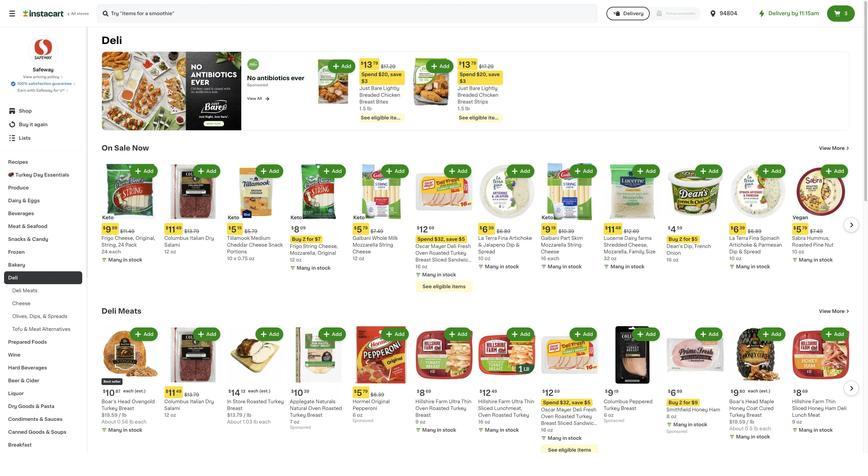Task type: describe. For each thing, give the bounding box(es) containing it.
many in stock for hillshire farm ultra thin sliced lunchmeat, oven roasted turkey 16 oz
[[485, 428, 519, 433]]

string inside 'frigo string cheese, mozzarella, original 12 oz'
[[303, 244, 317, 249]]

8 up the hillshire farm thin sliced honey ham deli lunch meat 9 oz
[[797, 389, 802, 397]]

39 for $ 10 39
[[304, 390, 309, 394]]

item carousel region for deli meats
[[92, 324, 860, 454]]

hillshire for honey
[[793, 400, 812, 404]]

1 vertical spatial all
[[257, 97, 262, 101]]

$ 11 49
[[606, 226, 621, 234]]

whole
[[372, 236, 387, 241]]

buy it again
[[19, 122, 48, 127]]

meat & seafood
[[8, 224, 47, 229]]

in for lucerne dairy farms shredded cheese, mozarella, family size 32 oz
[[626, 265, 630, 269]]

many for frigo string cheese, mozzarella, original 12 oz
[[297, 266, 311, 271]]

snack
[[269, 243, 283, 248]]

🦃 turkey day essentials
[[8, 173, 69, 177]]

farm for lunchmeat,
[[499, 400, 511, 404]]

$ inside "element"
[[543, 226, 545, 230]]

recipes link
[[4, 156, 82, 169]]

many in stock for $ 6 39 $6.89 la terra fina spinach artichoke & parmesan dip & spread 10 oz
[[737, 265, 771, 269]]

10 inside the $10.87 each (estimated) element
[[106, 389, 115, 397]]

100% satisfaction guarantee button
[[11, 80, 76, 87]]

breast inside applegate naturals natural oven roasted turkey breast 7 oz
[[307, 413, 323, 418]]

each inside $ 14 13 each (est.)
[[248, 389, 259, 393]]

cheese, inside lucerne dairy farms shredded cheese, mozarella, family size 32 oz
[[629, 243, 648, 248]]

0 vertical spatial lunch
[[416, 265, 430, 269]]

best
[[104, 380, 111, 383]]

6 inside $ 5 79 $6.39 hormel original pepperoni 6 oz
[[353, 413, 356, 418]]

$14.13 each (estimated) element
[[227, 387, 285, 399]]

sauces
[[45, 417, 62, 422]]

olives, dips, & spreads
[[12, 314, 67, 319]]

snacks & candy
[[8, 237, 48, 242]]

79 for spend $20, save $3
[[373, 61, 378, 65]]

on sale now
[[102, 145, 149, 152]]

2 vertical spatial size
[[588, 428, 597, 433]]

$ 12 49
[[480, 389, 497, 397]]

6 for $ 6 39 $6.89 la terra fina artichoke & jalapeno dip & spread 10 oz
[[483, 226, 488, 234]]

guarantee
[[52, 82, 72, 86]]

delivery for delivery
[[624, 11, 644, 16]]

goods for dry
[[18, 404, 34, 409]]

$ 8 09
[[291, 226, 306, 234]]

roasted inside 'hillshire farm ultra thin sliced lunchmeat, oven roasted turkey 16 oz'
[[492, 413, 512, 418]]

🦃
[[8, 173, 14, 177]]

spread inside $ 6 39 $6.89 la terra fina artichoke & jalapeno dip & spread 10 oz
[[479, 250, 496, 254]]

0 horizontal spatial 24
[[102, 250, 108, 254]]

$ 9 99 $11.49 frigo cheese, original, string, 24 pack 24 each
[[102, 226, 155, 254]]

dairy & eggs link
[[4, 194, 82, 207]]

artichoke inside $ 6 39 $6.89 la terra fina spinach artichoke & parmesan dip & spread 10 oz
[[730, 243, 753, 248]]

0 horizontal spatial 16 oz
[[416, 265, 428, 269]]

oven inside hillshire farm ultra thin oven roasted turkey breast 9 oz
[[416, 406, 428, 411]]

keto for string
[[291, 215, 302, 220]]

buy for 6
[[669, 401, 679, 405]]

mozzarella for whole
[[353, 243, 378, 248]]

beer & cider link
[[4, 375, 82, 387]]

dairy & eggs
[[8, 198, 40, 203]]

$ inside $ 10 87 each (est.)
[[103, 390, 106, 394]]

safeway link
[[28, 35, 58, 73]]

produce
[[8, 186, 29, 190]]

product group containing 4
[[667, 163, 724, 264]]

$13.79 original price: $17.29 element for bare
[[360, 58, 405, 70]]

oz inside smithfield honey ham 8 oz
[[671, 414, 677, 419]]

pack
[[125, 243, 137, 248]]

honey inside smithfield honey ham 8 oz
[[693, 408, 708, 412]]

0 horizontal spatial oscar
[[416, 244, 430, 249]]

more for 9
[[833, 309, 845, 314]]

view pricing policy
[[23, 75, 59, 79]]

1 vertical spatial meats
[[118, 308, 142, 315]]

in for galbani part skim mozzarella string cheese 16 each
[[563, 265, 567, 269]]

$ inside $ 12 49
[[480, 390, 483, 394]]

snacks & candy link
[[4, 233, 82, 246]]

columbus for 5
[[164, 236, 189, 241]]

dry goods & pasta
[[8, 404, 54, 409]]

$ 8 69 for hillshire farm thin sliced honey ham deli lunch meat
[[794, 389, 808, 397]]

1 horizontal spatial $5
[[585, 401, 591, 405]]

$ inside $ 8 09
[[291, 226, 294, 230]]

sliced inside 'hillshire farm ultra thin sliced lunchmeat, oven roasted turkey 16 oz'
[[479, 406, 493, 411]]

in for hillshire farm thin sliced honey ham deli lunch meat 9 oz
[[814, 428, 819, 433]]

tofu & meat alternatives link
[[4, 323, 82, 336]]

chicken inside $ 13 79 $17.29 spend $20, save $3 just bare lightly breaded chicken breast strips 1.5 lb
[[479, 93, 499, 98]]

1 horizontal spatial fresh
[[584, 408, 597, 412]]

99
[[112, 226, 117, 230]]

1 vertical spatial size
[[462, 265, 472, 269]]

sabra hummus, roasted pine nut 10 oz
[[793, 236, 834, 254]]

many for lucerne dairy farms shredded cheese, mozarella, family size 32 oz
[[611, 265, 625, 269]]

each inside $ 9 99 $11.49 frigo cheese, original, string, 24 pack 24 each
[[109, 250, 121, 254]]

oven inside applegate naturals natural oven roasted turkey breast 7 oz
[[308, 406, 321, 411]]

bare inside just bare lightly breaded chicken breast bites 1.5 lb
[[371, 86, 382, 91]]

boar's head maple honey coat cured turkey breast $19.59 / lb about 0.5 lb each
[[730, 400, 775, 431]]

10 inside $ 6 39 $6.89 la terra fina artichoke & jalapeno dip & spread 10 oz
[[479, 256, 484, 261]]

many in stock for lucerne dairy farms shredded cheese, mozarella, family size 32 oz
[[611, 265, 645, 269]]

all stores
[[71, 12, 89, 16]]

2 for 4
[[680, 237, 683, 242]]

16 inside galbani part skim mozzarella string cheese 16 each
[[541, 256, 547, 261]]

0 vertical spatial $ 12 69
[[417, 226, 435, 234]]

hillshire farm ultra thin sliced lunchmeat, oven roasted turkey 16 oz
[[479, 400, 535, 425]]

lunchmeat,
[[494, 406, 523, 411]]

1 horizontal spatial sandwich
[[574, 421, 597, 426]]

$ inside '$ 13 79'
[[361, 61, 364, 65]]

$7.49 for vegan
[[811, 229, 823, 234]]

ham inside the hillshire farm thin sliced honey ham deli lunch meat 9 oz
[[826, 406, 837, 411]]

many in stock for frigo string cheese, mozzarella, original 12 oz
[[297, 266, 331, 271]]

5 inside $ 5 79 $6.39 hormel original pepperoni 6 oz
[[357, 389, 362, 397]]

1.03
[[243, 420, 252, 425]]

buy left it
[[19, 122, 29, 127]]

many in stock for sabra hummus, roasted pine nut 10 oz
[[799, 258, 833, 263]]

$3 inside spend $20, save $3
[[362, 79, 368, 84]]

original,
[[136, 236, 155, 241]]

hard
[[8, 366, 20, 371]]

meat & seafood link
[[4, 220, 82, 233]]

lucerne
[[604, 236, 624, 241]]

just inside $ 13 79 $17.29 spend $20, save $3 just bare lightly breaded chicken breast strips 1.5 lb
[[458, 86, 468, 91]]

/ inside boar's head maple honey coat cured turkey breast $19.59 / lb about 0.5 lb each
[[747, 420, 749, 425]]

olives,
[[12, 314, 28, 319]]

shredded
[[604, 243, 628, 248]]

size inside lucerne dairy farms shredded cheese, mozarella, family size 32 oz
[[646, 250, 656, 254]]

1 vertical spatial family
[[445, 265, 461, 269]]

0 vertical spatial all
[[71, 12, 76, 16]]

breaded inside $ 13 79 $17.29 spend $20, save $3 just bare lightly breaded chicken breast strips 1.5 lb
[[458, 93, 478, 98]]

$ inside $ 5 79 $6.39 hormel original pepperoni 6 oz
[[354, 390, 357, 394]]

1 vertical spatial $ 9 19
[[606, 389, 619, 397]]

galbani for galbani part skim mozzarella string cheese 16 each
[[541, 236, 560, 241]]

view pricing policy link
[[23, 75, 63, 80]]

79 inside $ 5 79 $6.39 hormel original pepperoni 6 oz
[[363, 390, 368, 394]]

$20, inside $ 13 79 $17.29 spend $20, save $3 just bare lightly breaded chicken breast strips 1.5 lb
[[477, 72, 488, 77]]

$ inside $ 6 39 $6.89 la terra fina artichoke & jalapeno dip & spread 10 oz
[[480, 226, 483, 230]]

1 vertical spatial mayer
[[557, 408, 572, 412]]

1 vertical spatial 16 oz
[[541, 428, 553, 433]]

spo
[[247, 83, 255, 87]]

breast inside the in store roasted turkey breast $13.79 / lb about 1.03 lb each
[[227, 406, 243, 411]]

0 horizontal spatial meats
[[23, 289, 38, 293]]

hummus,
[[808, 236, 830, 241]]

beverages link
[[4, 207, 82, 220]]

about for boar's head ovengold turkey breast $19.59 / lb about 0.56 lb each
[[102, 420, 116, 425]]

12 inside 'frigo string cheese, mozzarella, original 12 oz'
[[290, 258, 295, 263]]

$ inside $ 10 39
[[291, 390, 294, 394]]

essentials
[[44, 173, 69, 177]]

dairy inside lucerne dairy farms shredded cheese, mozarella, family size 32 oz
[[625, 236, 638, 241]]

$ 5 79 for sabra hummus, roasted pine nut
[[794, 226, 808, 234]]

oz inside hillshire farm ultra thin oven roasted turkey breast 9 oz
[[420, 420, 426, 425]]

meat inside the hillshire farm thin sliced honey ham deli lunch meat 9 oz
[[809, 413, 821, 418]]

lb inside $ 13 79 $17.29 spend $20, save $3 just bare lightly breaded chicken breast strips 1.5 lb
[[466, 106, 470, 111]]

wine link
[[4, 349, 82, 362]]

32
[[604, 256, 610, 261]]

string for milk
[[379, 243, 394, 248]]

$5 inside product group
[[692, 237, 698, 242]]

honey inside boar's head maple honey coat cured turkey breast $19.59 / lb about 0.5 lb each
[[730, 406, 746, 411]]

0 vertical spatial spend $32, save $5
[[418, 237, 465, 242]]

stock for frigo string cheese, mozzarella, original 12 oz
[[317, 266, 331, 271]]

liquor
[[8, 392, 24, 396]]

terra for $ 6 39 $6.89 la terra fina spinach artichoke & parmesan dip & spread 10 oz
[[737, 236, 749, 241]]

with
[[27, 89, 35, 92]]

deli link
[[4, 272, 82, 285]]

buy for 4
[[669, 237, 679, 242]]

stock for sabra hummus, roasted pine nut 10 oz
[[820, 258, 833, 263]]

stock for hillshire farm thin sliced honey ham deli lunch meat 9 oz
[[820, 428, 833, 433]]

galbani for galbani whole milk mozzarella string cheese 12 oz
[[353, 236, 371, 241]]

delivery button
[[607, 7, 650, 20]]

1 vertical spatial safeway
[[36, 89, 53, 92]]

foods
[[32, 340, 47, 345]]

$11.49 original price: $13.79 element for 14
[[164, 387, 222, 399]]

$ 8 69 for hillshire farm ultra thin oven roasted turkey breast
[[417, 389, 432, 397]]

turkey inside boar's head maple honey coat cured turkey breast $19.59 / lb about 0.5 lb each
[[730, 413, 746, 418]]

x
[[234, 256, 237, 261]]

frozen link
[[4, 246, 82, 259]]

1 horizontal spatial lunch
[[541, 428, 556, 433]]

in
[[227, 400, 232, 404]]

wine
[[8, 353, 20, 358]]

$ inside $ 14 13 each (est.)
[[229, 390, 231, 394]]

$5.79 original price: $7.49 element for sabra hummus, roasted pine nut
[[793, 223, 850, 235]]

2 horizontal spatial 19
[[615, 390, 619, 394]]

9 inside the hillshire farm thin sliced honey ham deli lunch meat 9 oz
[[793, 420, 796, 425]]

2 keto from the left
[[228, 215, 239, 220]]

59
[[677, 226, 683, 230]]

11 for spend $32, save $5
[[168, 226, 175, 234]]

breast inside $ 13 79 $17.29 spend $20, save $3 just bare lightly breaded chicken breast strips 1.5 lb
[[458, 100, 473, 104]]

$ inside $ 13 79 $17.29 spend $20, save $3 just bare lightly breaded chicken breast strips 1.5 lb
[[459, 61, 462, 65]]

0 horizontal spatial $5
[[459, 237, 465, 242]]

0 vertical spatial sandwich
[[448, 258, 472, 263]]

roasted inside applegate naturals natural oven roasted turkey breast 7 oz
[[322, 406, 342, 411]]

string,
[[102, 243, 117, 248]]

hillshire for sliced
[[479, 400, 498, 404]]

0 vertical spatial oscar mayer deli fresh oven roasted turkey breast sliced sandwich lunch meat family size
[[416, 244, 472, 269]]

$ inside $ 4 59
[[668, 226, 671, 230]]

skim
[[572, 236, 583, 241]]

$ 11 49 $13.79 columbus italian dry salami 12 oz for 5
[[164, 226, 214, 254]]

in for smithfield honey ham 8 oz
[[689, 423, 693, 427]]

oz inside 'hillshire farm ultra thin sliced lunchmeat, oven roasted turkey 16 oz'
[[485, 420, 491, 425]]

$ 5 79 for galbani whole milk mozzarella string cheese
[[354, 226, 368, 234]]

1 vertical spatial $ 12 69
[[543, 389, 560, 397]]

dean's dip, french onion 16 oz
[[667, 244, 712, 263]]

each inside galbani part skim mozzarella string cheese 16 each
[[548, 256, 560, 261]]

nsored
[[255, 83, 268, 87]]

u®
[[60, 89, 65, 92]]

thin for 12
[[525, 400, 535, 404]]

lightly inside just bare lightly breaded chicken breast bites 1.5 lb
[[383, 86, 400, 91]]

antibiotics
[[257, 76, 290, 81]]

80
[[740, 390, 746, 394]]

4 keto from the left
[[354, 215, 365, 220]]

just bare chicken image
[[102, 52, 241, 130]]

1 horizontal spatial oscar
[[541, 408, 556, 412]]

buy for 8
[[292, 237, 302, 242]]

la for $ 6 39 $6.89 la terra fina spinach artichoke & parmesan dip & spread 10 oz
[[730, 236, 736, 241]]

salami for 14
[[164, 406, 180, 411]]

8 inside smithfield honey ham 8 oz
[[667, 414, 670, 419]]

0 vertical spatial deli meats
[[12, 289, 38, 293]]

dip,
[[685, 244, 694, 249]]

dip inside $ 6 39 $6.89 la terra fina spinach artichoke & parmesan dip & spread 10 oz
[[730, 250, 738, 254]]

0 vertical spatial fresh
[[458, 244, 471, 249]]

1.5 inside just bare lightly breaded chicken breast bites 1.5 lb
[[360, 106, 366, 111]]

ever
[[291, 76, 305, 81]]

many in stock for $ 6 39 $6.89 la terra fina artichoke & jalapeno dip & spread 10 oz
[[485, 265, 519, 269]]

🦃 turkey day essentials link
[[4, 169, 82, 182]]

6 for $ 6 89
[[671, 389, 677, 397]]

2 for 8
[[303, 237, 306, 242]]

turkey inside columbus peppered turkey breast 6 oz
[[604, 406, 620, 411]]

italian for 5
[[190, 236, 204, 241]]

stock for hillshire farm ultra thin sliced lunchmeat, oven roasted turkey 16 oz
[[506, 428, 519, 433]]

8 left 09
[[294, 226, 300, 234]]

oven inside 'hillshire farm ultra thin sliced lunchmeat, oven roasted turkey 16 oz'
[[479, 413, 491, 418]]

medium
[[251, 236, 271, 241]]

original inside $ 5 79 $6.39 hormel original pepperoni 6 oz
[[372, 400, 390, 404]]

1 vertical spatial deli meats
[[102, 308, 142, 315]]

columbus for 14
[[164, 400, 189, 404]]

roasted inside hillshire farm ultra thin oven roasted turkey breast 9 oz
[[430, 406, 450, 411]]

1 vertical spatial $32,
[[560, 401, 571, 405]]

many for hillshire farm thin sliced honey ham deli lunch meat 9 oz
[[799, 428, 813, 433]]

2 vertical spatial dry
[[8, 404, 17, 409]]

sponsored badge image down smithfield
[[667, 430, 688, 434]]

hillshire for oven
[[416, 400, 435, 404]]

sponsored badge image for 5
[[353, 419, 373, 423]]

$ 11 49 $13.79 columbus italian dry salami 12 oz for 14
[[164, 389, 214, 418]]

service type group
[[607, 7, 701, 20]]

snacks
[[8, 237, 26, 242]]

lunch inside the hillshire farm thin sliced honey ham deli lunch meat 9 oz
[[793, 413, 807, 418]]

oz inside $ 5 79 $6.39 hormel original pepperoni 6 oz
[[357, 413, 363, 418]]

shop
[[19, 109, 32, 113]]

view more for 6
[[820, 146, 845, 151]]

spend inside $ 13 79 $17.29 spend $20, save $3 just bare lightly breaded chicken breast strips 1.5 lb
[[460, 72, 476, 77]]

13 for just bare lightly breaded chicken breast strips
[[462, 61, 471, 69]]

save inside $ 13 79 $17.29 spend $20, save $3 just bare lightly breaded chicken breast strips 1.5 lb
[[489, 72, 500, 77]]

13 inside $ 14 13 each (est.)
[[241, 390, 246, 394]]

salami for 5
[[164, 243, 180, 248]]

89
[[677, 390, 683, 394]]

0 vertical spatial mayer
[[431, 244, 446, 249]]

(est.) for 14
[[260, 389, 271, 393]]

spreads
[[48, 314, 67, 319]]

1 horizontal spatial family
[[571, 428, 586, 433]]

many in stock for hillshire farm ultra thin oven roasted turkey breast 9 oz
[[423, 428, 457, 433]]

sponsored badge image for naturals
[[290, 426, 311, 430]]

breast inside hillshire farm ultra thin oven roasted turkey breast 9 oz
[[416, 413, 431, 418]]

bakery link
[[4, 259, 82, 272]]

49 inside $ 12 49
[[492, 390, 497, 394]]

beverages inside hard beverages link
[[21, 366, 47, 371]]

earn with safeway for u®
[[17, 89, 65, 92]]

16 inside dean's dip, french onion 16 oz
[[667, 258, 672, 263]]

1 horizontal spatial oscar mayer deli fresh oven roasted turkey breast sliced sandwich lunch meat family size
[[541, 408, 597, 433]]

farm for ham
[[813, 400, 825, 404]]

many for sabra hummus, roasted pine nut 10 oz
[[799, 258, 813, 263]]

breaded inside just bare lightly breaded chicken breast bites 1.5 lb
[[360, 93, 380, 98]]

$ 13 79
[[361, 61, 378, 69]]

dips,
[[29, 314, 42, 319]]

soups
[[51, 430, 66, 435]]

head for 10
[[118, 400, 131, 404]]

6 inside columbus peppered turkey breast 6 oz
[[604, 413, 607, 418]]

fina for $ 6 39 $6.89 la terra fina artichoke & jalapeno dip & spread 10 oz
[[498, 236, 508, 241]]

earn with safeway for u® link
[[17, 88, 69, 93]]

deli inside the hillshire farm thin sliced honey ham deli lunch meat 9 oz
[[838, 406, 847, 411]]

turkey inside the boar's head ovengold turkey breast $19.59 / lb about 0.56 lb each
[[102, 406, 118, 411]]



Task type: vqa. For each thing, say whether or not it's contained in the screenshot.


Task type: locate. For each thing, give the bounding box(es) containing it.
frigo inside 'frigo string cheese, mozzarella, original 12 oz'
[[290, 244, 302, 249]]

0 horizontal spatial $6.39 original price: $6.89 element
[[479, 223, 536, 235]]

0 vertical spatial original
[[318, 251, 336, 256]]

farms
[[639, 236, 652, 241]]

each inside $ 10 87 each (est.)
[[123, 389, 134, 393]]

sponsored badge image down the 7 in the left of the page
[[290, 426, 311, 430]]

2 horizontal spatial lunch
[[793, 413, 807, 418]]

(est.) for 9
[[760, 389, 771, 393]]

0 horizontal spatial $20,
[[379, 72, 389, 77]]

for left $9
[[684, 401, 691, 405]]

1 lightly from the left
[[383, 86, 400, 91]]

0 horizontal spatial frigo
[[102, 236, 114, 241]]

2 $ 11 49 $13.79 columbus italian dry salami 12 oz from the top
[[164, 389, 214, 418]]

$ 9 19 left $10.39
[[543, 226, 556, 234]]

no antibiotics ever spo nsored
[[247, 76, 305, 87]]

&
[[22, 198, 26, 203], [22, 224, 26, 229], [27, 237, 31, 242], [479, 243, 482, 248], [516, 243, 520, 248], [754, 243, 758, 248], [739, 250, 743, 254], [43, 314, 47, 319], [24, 327, 28, 332], [21, 379, 25, 383], [36, 404, 40, 409], [39, 417, 43, 422], [46, 430, 50, 435]]

each right 14 at the left bottom of the page
[[248, 389, 259, 393]]

item carousel region containing 10
[[92, 324, 860, 454]]

2 boar's from the left
[[730, 400, 745, 404]]

product group containing 14
[[227, 327, 285, 426]]

all left stores
[[71, 12, 76, 16]]

2 more from the top
[[833, 309, 845, 314]]

2 italian from the top
[[190, 400, 204, 404]]

italian for 14
[[190, 400, 204, 404]]

0 horizontal spatial dip
[[507, 243, 515, 248]]

more for 6
[[833, 146, 845, 151]]

$ 12 69
[[417, 226, 435, 234], [543, 389, 560, 397]]

1 (est.) from the left
[[135, 389, 146, 393]]

$3 inside $ 13 79 $17.29 spend $20, save $3 just bare lightly breaded chicken breast strips 1.5 lb
[[460, 79, 466, 84]]

sponsored badge image
[[353, 419, 373, 423], [604, 419, 625, 423], [290, 426, 311, 430], [667, 430, 688, 434]]

turkey
[[15, 173, 32, 177], [451, 251, 467, 256], [268, 400, 284, 404], [102, 406, 118, 411], [451, 406, 467, 411], [604, 406, 620, 411], [290, 413, 306, 418], [514, 413, 530, 418], [730, 413, 746, 418], [576, 414, 592, 419]]

1 horizontal spatial 13
[[364, 61, 373, 69]]

49
[[176, 226, 182, 230], [616, 226, 621, 230], [176, 390, 182, 394], [492, 390, 497, 394]]

breast inside columbus peppered turkey breast 6 oz
[[621, 406, 637, 411]]

2 view more link from the top
[[820, 308, 850, 315]]

3 keto from the left
[[291, 215, 302, 220]]

cheese inside tillamook medium cheddar cheese snack portions 10 x 0.75 oz
[[249, 243, 267, 248]]

columbus inside columbus peppered turkey breast 6 oz
[[604, 400, 629, 404]]

in for hillshire farm ultra thin sliced lunchmeat, oven roasted turkey 16 oz
[[500, 428, 505, 433]]

$9
[[692, 401, 698, 405]]

19 for $10.39
[[552, 226, 556, 230]]

16 oz
[[416, 265, 428, 269], [541, 428, 553, 433]]

chicken inside just bare lightly breaded chicken breast bites 1.5 lb
[[381, 93, 401, 98]]

columbus left peppered
[[604, 400, 629, 404]]

$10.39
[[559, 229, 575, 234]]

dairy inside dairy & eggs link
[[8, 198, 21, 203]]

1 horizontal spatial chicken
[[479, 93, 499, 98]]

1 la from the left
[[479, 236, 484, 241]]

1 $3 from the left
[[362, 79, 368, 84]]

buy up smithfield
[[669, 401, 679, 405]]

2 fina from the left
[[750, 236, 760, 241]]

spread inside $ 6 39 $6.89 la terra fina spinach artichoke & parmesan dip & spread 10 oz
[[744, 250, 761, 254]]

many for hillshire farm ultra thin sliced lunchmeat, oven roasted turkey 16 oz
[[485, 428, 499, 433]]

1 horizontal spatial 24
[[118, 243, 124, 248]]

2 head from the left
[[746, 400, 759, 404]]

19 inside "element"
[[552, 226, 556, 230]]

bare up strips
[[470, 86, 481, 91]]

just
[[360, 86, 370, 91], [458, 86, 468, 91]]

7
[[290, 420, 293, 425]]

19 up tillamook
[[237, 226, 242, 230]]

original inside 'frigo string cheese, mozzarella, original 12 oz'
[[318, 251, 336, 256]]

string inside galbani part skim mozzarella string cheese 16 each
[[568, 243, 582, 248]]

oz inside tillamook medium cheddar cheese snack portions 10 x 0.75 oz
[[249, 256, 255, 261]]

dip inside $ 6 39 $6.89 la terra fina artichoke & jalapeno dip & spread 10 oz
[[507, 243, 515, 248]]

original down $6.39 at left
[[372, 400, 390, 404]]

each inside boar's head maple honey coat cured turkey breast $19.59 / lb about 0.5 lb each
[[760, 427, 772, 431]]

$ 11 49 $13.79 columbus italian dry salami 12 oz
[[164, 226, 214, 254], [164, 389, 214, 418]]

2 view more from the top
[[820, 309, 845, 314]]

3
[[845, 11, 848, 16]]

in for $ 9 99 $11.49 frigo cheese, original, string, 24 pack 24 each
[[123, 258, 128, 263]]

product group
[[310, 58, 405, 124], [408, 58, 503, 124], [102, 163, 159, 265], [164, 163, 222, 255], [227, 163, 285, 262], [290, 163, 348, 273], [353, 163, 410, 262], [416, 163, 473, 293], [479, 163, 536, 272], [541, 163, 599, 272], [604, 163, 662, 272], [667, 163, 724, 264], [730, 163, 787, 272], [793, 163, 850, 265], [102, 327, 159, 435], [164, 327, 222, 419], [227, 327, 285, 426], [290, 327, 348, 432], [353, 327, 410, 425], [416, 327, 473, 435], [479, 327, 536, 435], [541, 327, 599, 454], [604, 327, 662, 425], [667, 327, 724, 436], [730, 327, 787, 442], [793, 327, 850, 435]]

breast inside boar's head maple honey coat cured turkey breast $19.59 / lb about 0.5 lb each
[[747, 413, 763, 418]]

cheese, inside 'frigo string cheese, mozzarella, original 12 oz'
[[319, 244, 338, 249]]

head
[[118, 400, 131, 404], [746, 400, 759, 404]]

in for $ 6 39 $6.89 la terra fina spinach artichoke & parmesan dip & spread 10 oz
[[751, 265, 756, 269]]

0 horizontal spatial la
[[479, 236, 484, 241]]

store
[[233, 400, 246, 404]]

dry for 14
[[205, 400, 214, 404]]

view inside 'link'
[[23, 75, 32, 79]]

$5.79 original price: $7.49 element
[[353, 223, 410, 235], [793, 223, 850, 235]]

each inside $ 9 80 each (est.)
[[749, 389, 759, 393]]

1 $ 8 69 from the left
[[417, 389, 432, 397]]

thin for 8
[[462, 400, 472, 404]]

None search field
[[97, 4, 598, 23]]

fina for $ 6 39 $6.89 la terra fina spinach artichoke & parmesan dip & spread 10 oz
[[750, 236, 760, 241]]

1 horizontal spatial size
[[588, 428, 597, 433]]

(est.) for 10
[[135, 389, 146, 393]]

19 up columbus peppered turkey breast 6 oz
[[615, 390, 619, 394]]

galbani left whole
[[353, 236, 371, 241]]

head up coat
[[746, 400, 759, 404]]

ultra inside hillshire farm ultra thin oven roasted turkey breast 9 oz
[[449, 400, 460, 404]]

vegan
[[793, 215, 809, 220]]

1 horizontal spatial $6.39 original price: $6.89 element
[[730, 223, 787, 235]]

1 vertical spatial $11.49 original price: $13.79 element
[[164, 387, 222, 399]]

many for $ 9 99 $11.49 frigo cheese, original, string, 24 pack 24 each
[[108, 258, 122, 263]]

$5.79 original price: $7.49 element up whole
[[353, 223, 410, 235]]

goods down condiments & sauces
[[28, 430, 45, 435]]

on sale now link
[[102, 144, 149, 152]]

79
[[373, 61, 378, 65], [471, 61, 477, 65], [363, 226, 368, 230], [803, 226, 808, 230], [363, 390, 368, 394]]

for left $7
[[307, 237, 314, 242]]

1 ultra from the left
[[449, 400, 460, 404]]

1 $13.79 original price: $17.29 element from the left
[[360, 58, 405, 70]]

oz inside columbus peppered turkey breast 6 oz
[[609, 413, 614, 418]]

columbus
[[164, 236, 189, 241], [164, 400, 189, 404], [604, 400, 629, 404]]

$32,
[[435, 237, 445, 242], [560, 401, 571, 405]]

$19.59 up '0.56'
[[102, 413, 118, 418]]

each down string,
[[109, 250, 121, 254]]

for for 8
[[307, 237, 314, 242]]

0 vertical spatial 24
[[118, 243, 124, 248]]

about left 0.5
[[730, 427, 744, 431]]

1 thin from the left
[[462, 400, 472, 404]]

frigo up mozzarella,
[[290, 244, 302, 249]]

2 galbani from the left
[[541, 236, 560, 241]]

2 (est.) from the left
[[260, 389, 271, 393]]

0 horizontal spatial boar's
[[102, 400, 117, 404]]

$ 9 80 each (est.)
[[731, 389, 771, 397]]

$13.79 original price: $17.29 element for 13
[[458, 58, 503, 70]]

$6.89 for $ 6 39 $6.89 la terra fina artichoke & jalapeno dip & spread 10 oz
[[497, 229, 511, 234]]

2 horizontal spatial thin
[[826, 400, 836, 404]]

string for skim
[[568, 243, 582, 248]]

2 mozzarella from the left
[[541, 243, 567, 248]]

many in stock
[[108, 258, 142, 263], [799, 258, 833, 263], [485, 265, 519, 269], [548, 265, 582, 269], [611, 265, 645, 269], [737, 265, 771, 269], [297, 266, 331, 271], [423, 273, 457, 277], [674, 423, 708, 427], [108, 428, 142, 433], [423, 428, 457, 433], [485, 428, 519, 433], [799, 428, 833, 433], [737, 435, 771, 440], [548, 436, 582, 441]]

instacart logo image
[[23, 9, 64, 18]]

roasted inside the in store roasted turkey breast $13.79 / lb about 1.03 lb each
[[247, 400, 267, 404]]

$ 9 19 up columbus peppered turkey breast 6 oz
[[606, 389, 619, 397]]

columbus right original,
[[164, 236, 189, 241]]

1 spread from the left
[[479, 250, 496, 254]]

2 lightly from the left
[[482, 86, 498, 91]]

oz inside $ 6 39 $6.89 la terra fina spinach artichoke & parmesan dip & spread 10 oz
[[736, 256, 742, 261]]

$6.39 original price: $6.89 element for $ 6 39 $6.89 la terra fina artichoke & jalapeno dip & spread 10 oz
[[479, 223, 536, 235]]

$6.89 inside $ 6 39 $6.89 la terra fina spinach artichoke & parmesan dip & spread 10 oz
[[748, 229, 762, 234]]

many in stock for $ 9 99 $11.49 frigo cheese, original, string, 24 pack 24 each
[[108, 258, 142, 263]]

1 vertical spatial artichoke
[[730, 243, 753, 248]]

3 farm from the left
[[813, 400, 825, 404]]

view more link for 9
[[820, 308, 850, 315]]

stock for $ 6 39 $6.89 la terra fina spinach artichoke & parmesan dip & spread 10 oz
[[757, 265, 771, 269]]

lunch
[[416, 265, 430, 269], [793, 413, 807, 418], [541, 428, 556, 433]]

turkey inside applegate naturals natural oven roasted turkey breast 7 oz
[[290, 413, 306, 418]]

liquor link
[[4, 387, 82, 400]]

terra for $ 6 39 $6.89 la terra fina artichoke & jalapeno dip & spread 10 oz
[[485, 236, 497, 241]]

each right 87
[[123, 389, 134, 393]]

5 keto from the left
[[542, 215, 554, 220]]

2 $6.39 original price: $6.89 element from the left
[[730, 223, 787, 235]]

5 up sabra
[[797, 226, 802, 234]]

terra up jalapeno
[[485, 236, 497, 241]]

bare down spend $20, save $3
[[371, 86, 382, 91]]

beverages
[[8, 211, 34, 216], [21, 366, 47, 371]]

$6.89 up jalapeno
[[497, 229, 511, 234]]

14
[[231, 389, 240, 397]]

2 $11.49 original price: $13.79 element from the top
[[164, 387, 222, 399]]

each right 80
[[749, 389, 759, 393]]

oz inside applegate naturals natural oven roasted turkey breast 7 oz
[[294, 420, 300, 425]]

boar's head ovengold turkey breast $19.59 / lb about 0.56 lb each
[[102, 400, 155, 425]]

save inside spend $20, save $3
[[391, 72, 402, 77]]

1 horizontal spatial bare
[[470, 86, 481, 91]]

2 chicken from the left
[[479, 93, 499, 98]]

1 $17.29 from the left
[[381, 64, 396, 69]]

2 item carousel region from the top
[[92, 324, 860, 454]]

delivery
[[769, 11, 791, 16], [624, 11, 644, 16]]

$7.49 up hummus,
[[811, 229, 823, 234]]

it
[[30, 122, 33, 127]]

safeway logo image
[[28, 35, 58, 65]]

for for 4
[[684, 237, 691, 242]]

1 vertical spatial dip
[[730, 250, 738, 254]]

0 horizontal spatial (est.)
[[135, 389, 146, 393]]

2 spread from the left
[[744, 250, 761, 254]]

each down $10.39
[[548, 256, 560, 261]]

$20,
[[379, 72, 389, 77], [477, 72, 488, 77]]

head for 9
[[746, 400, 759, 404]]

1 vertical spatial 24
[[102, 250, 108, 254]]

1 chicken from the left
[[381, 93, 401, 98]]

1 horizontal spatial spend $32, save $5
[[543, 401, 591, 405]]

Search field
[[98, 5, 597, 22]]

just bare lightly breaded chicken breast bites 1.5 lb
[[360, 86, 401, 111]]

cheese, down farms
[[629, 243, 648, 248]]

1 $ 5 79 from the left
[[354, 226, 368, 234]]

oz inside sabra hummus, roasted pine nut 10 oz
[[799, 250, 805, 254]]

2 down $ 8 09
[[303, 237, 306, 242]]

(est.) up the in store roasted turkey breast $13.79 / lb about 1.03 lb each
[[260, 389, 271, 393]]

portions
[[227, 250, 247, 254]]

all down the 'nsored'
[[257, 97, 262, 101]]

stock for lucerne dairy farms shredded cheese, mozarella, family size 32 oz
[[631, 265, 645, 269]]

2 just from the left
[[458, 86, 468, 91]]

1 $11.49 original price: $13.79 element from the top
[[164, 223, 222, 235]]

1 hillshire from the left
[[416, 400, 435, 404]]

0 horizontal spatial bare
[[371, 86, 382, 91]]

safeway down 100% satisfaction guarantee
[[36, 89, 53, 92]]

item carousel region for on sale now
[[92, 160, 860, 297]]

1 $6.39 original price: $6.89 element from the left
[[479, 223, 536, 235]]

lists
[[19, 136, 31, 141]]

0 horizontal spatial oscar mayer deli fresh oven roasted turkey breast sliced sandwich lunch meat family size
[[416, 244, 472, 269]]

1 terra from the left
[[485, 236, 497, 241]]

5 for galbani whole milk mozzarella string cheese
[[357, 226, 362, 234]]

$ 5 79 $6.39 hormel original pepperoni 6 oz
[[353, 389, 390, 418]]

$ 5 79 up sabra
[[794, 226, 808, 234]]

0 vertical spatial view more link
[[820, 145, 850, 152]]

$5.19 original price: $5.79 element
[[227, 223, 285, 235]]

87
[[116, 390, 121, 394]]

item carousel region
[[92, 160, 860, 297], [92, 324, 860, 454]]

1 $6.89 from the left
[[497, 229, 511, 234]]

turkey inside the in store roasted turkey breast $13.79 / lb about 1.03 lb each
[[268, 400, 284, 404]]

1 horizontal spatial spread
[[744, 250, 761, 254]]

smithfield honey ham 8 oz
[[667, 408, 721, 419]]

see eligible items button
[[360, 114, 405, 122], [458, 114, 503, 122], [416, 281, 473, 293], [541, 445, 599, 454]]

2 thin from the left
[[525, 400, 535, 404]]

1 italian from the top
[[190, 236, 204, 241]]

$9.99 original price: $11.49 element
[[102, 223, 159, 235]]

1 vertical spatial item carousel region
[[92, 324, 860, 454]]

mozzarella down part
[[541, 243, 567, 248]]

1 more from the top
[[833, 146, 845, 151]]

mozzarella down whole
[[353, 243, 378, 248]]

buy up the 'dean's' on the right of page
[[669, 237, 679, 242]]

canned goods & soups
[[8, 430, 66, 435]]

breast inside just bare lightly breaded chicken breast bites 1.5 lb
[[360, 100, 375, 104]]

sponsored badge image down columbus peppered turkey breast 6 oz
[[604, 419, 625, 423]]

$11.49 original price: $12.69 element
[[604, 223, 662, 235]]

6 for $ 6 39 $6.89 la terra fina spinach artichoke & parmesan dip & spread 10 oz
[[734, 226, 739, 234]]

/ up 0.5
[[747, 420, 749, 425]]

1 bare from the left
[[371, 86, 382, 91]]

$7.49 up whole
[[371, 229, 384, 234]]

goods inside dry goods & pasta link
[[18, 404, 34, 409]]

fina left spinach
[[750, 236, 760, 241]]

/ up '0.56'
[[119, 413, 121, 418]]

$19.59 inside boar's head maple honey coat cured turkey breast $19.59 / lb about 0.5 lb each
[[730, 420, 746, 425]]

terra inside $ 6 39 $6.89 la terra fina artichoke & jalapeno dip & spread 10 oz
[[485, 236, 497, 241]]

1 vertical spatial dry
[[205, 400, 214, 404]]

boar's down 87
[[102, 400, 117, 404]]

sale
[[114, 145, 131, 152]]

stock for smithfield honey ham 8 oz
[[694, 423, 708, 427]]

frigo string cheese, mozzarella, original 12 oz
[[290, 244, 338, 263]]

view more for 9
[[820, 309, 845, 314]]

10
[[793, 250, 798, 254], [227, 256, 233, 261], [479, 256, 484, 261], [730, 256, 735, 261], [106, 389, 115, 397], [294, 389, 303, 397]]

79 inside $ 13 79 $17.29 spend $20, save $3 just bare lightly breaded chicken breast strips 1.5 lb
[[471, 61, 477, 65]]

1 salami from the top
[[164, 243, 180, 248]]

0 horizontal spatial original
[[318, 251, 336, 256]]

$19.59 up 0.5
[[730, 420, 746, 425]]

5 up hormel
[[357, 389, 362, 397]]

keto for 9
[[102, 215, 114, 220]]

0 vertical spatial $32,
[[435, 237, 445, 242]]

1 horizontal spatial hillshire
[[479, 400, 498, 404]]

lists link
[[4, 131, 82, 145]]

1 vertical spatial dairy
[[625, 236, 638, 241]]

farm for roasted
[[436, 400, 448, 404]]

10 inside sabra hummus, roasted pine nut 10 oz
[[793, 250, 798, 254]]

5 up tillamook
[[231, 226, 237, 234]]

sliced inside the hillshire farm thin sliced honey ham deli lunch meat 9 oz
[[793, 406, 807, 411]]

in for hillshire farm ultra thin oven roasted turkey breast 9 oz
[[437, 428, 442, 433]]

1 head from the left
[[118, 400, 131, 404]]

many in stock for galbani part skim mozzarella string cheese 16 each
[[548, 265, 582, 269]]

applegate
[[290, 400, 315, 404]]

just inside just bare lightly breaded chicken breast bites 1.5 lb
[[360, 86, 370, 91]]

79 for galbani whole milk mozzarella string cheese
[[363, 226, 368, 230]]

0 horizontal spatial sandwich
[[448, 258, 472, 263]]

many for $ 6 39 $6.89 la terra fina artichoke & jalapeno dip & spread 10 oz
[[485, 265, 499, 269]]

1 horizontal spatial terra
[[737, 236, 749, 241]]

1 breaded from the left
[[360, 93, 380, 98]]

1 horizontal spatial deli meats link
[[102, 308, 142, 316]]

/ for $13.79
[[244, 413, 246, 418]]

2 la from the left
[[730, 236, 736, 241]]

$ inside $ 9 99 $11.49 frigo cheese, original, string, 24 pack 24 each
[[103, 226, 106, 230]]

1 horizontal spatial artichoke
[[730, 243, 753, 248]]

2 horizontal spatial /
[[747, 420, 749, 425]]

$6.39 original price: $6.89 element up spinach
[[730, 223, 787, 235]]

1 mozzarella from the left
[[353, 243, 378, 248]]

$20, up strips
[[477, 72, 488, 77]]

$11.49
[[120, 229, 135, 234]]

2 horizontal spatial family
[[629, 250, 645, 254]]

terra left spinach
[[737, 236, 749, 241]]

columbus right ovengold
[[164, 400, 189, 404]]

0 horizontal spatial 19
[[237, 226, 242, 230]]

deli
[[102, 36, 122, 45], [448, 244, 457, 249], [8, 276, 18, 280], [12, 289, 21, 293], [102, 308, 117, 315], [838, 406, 847, 411], [573, 408, 582, 412]]

1 horizontal spatial delivery
[[769, 11, 791, 16]]

0 horizontal spatial artichoke
[[510, 236, 532, 241]]

$ inside $ 6 89
[[668, 390, 671, 394]]

dry for 5
[[205, 236, 214, 241]]

mozarella,
[[604, 250, 628, 254]]

chicken up bites
[[381, 93, 401, 98]]

$5.79 original price: $6.39 element
[[353, 387, 410, 399]]

9 inside hillshire farm ultra thin oven roasted turkey breast 9 oz
[[416, 420, 419, 425]]

$6.89 for $ 6 39 $6.89 la terra fina spinach artichoke & parmesan dip & spread 10 oz
[[748, 229, 762, 234]]

pepperoni
[[353, 406, 377, 411]]

1 horizontal spatial dairy
[[625, 236, 638, 241]]

thin
[[462, 400, 472, 404], [525, 400, 535, 404], [826, 400, 836, 404]]

condiments
[[8, 417, 38, 422]]

tillamook medium cheddar cheese snack portions 10 x 0.75 oz
[[227, 236, 283, 261]]

mozzarella for part
[[541, 243, 567, 248]]

1 view more from the top
[[820, 146, 845, 151]]

goods for canned
[[28, 430, 45, 435]]

(est.) inside $ 9 80 each (est.)
[[760, 389, 771, 393]]

view more
[[820, 146, 845, 151], [820, 309, 845, 314]]

about left 1.03
[[227, 420, 242, 425]]

24 left pack
[[118, 243, 124, 248]]

0 vertical spatial $13.79
[[184, 229, 199, 234]]

1 horizontal spatial 19
[[552, 226, 556, 230]]

item carousel region containing 9
[[92, 160, 860, 297]]

frigo inside $ 9 99 $11.49 frigo cheese, original, string, 24 pack 24 each
[[102, 236, 114, 241]]

sponsored badge image for peppered
[[604, 419, 625, 423]]

beverages up cider
[[21, 366, 47, 371]]

0 horizontal spatial $ 8 69
[[417, 389, 432, 397]]

2 farm from the left
[[499, 400, 511, 404]]

1 horizontal spatial lightly
[[482, 86, 498, 91]]

spread down parmesan
[[744, 250, 761, 254]]

about inside the boar's head ovengold turkey breast $19.59 / lb about 0.56 lb each
[[102, 420, 116, 425]]

0 horizontal spatial $32,
[[435, 237, 445, 242]]

39 for $ 6 39 $6.89 la terra fina spinach artichoke & parmesan dip & spread 10 oz
[[740, 226, 746, 230]]

2 terra from the left
[[737, 236, 749, 241]]

coat
[[747, 406, 759, 411]]

2 horizontal spatial about
[[730, 427, 744, 431]]

1 vertical spatial oscar
[[541, 408, 556, 412]]

spend $20, save $3
[[362, 72, 402, 84]]

for up dip,
[[684, 237, 691, 242]]

$7.49 for keto
[[371, 229, 384, 234]]

for for 6
[[684, 401, 691, 405]]

many for $ 6 39 $6.89 la terra fina spinach artichoke & parmesan dip & spread 10 oz
[[737, 265, 750, 269]]

canned goods & soups link
[[4, 426, 82, 439]]

0 vertical spatial deli meats link
[[4, 285, 82, 297]]

frigo up string,
[[102, 236, 114, 241]]

breaded up strips
[[458, 93, 478, 98]]

galbani inside galbani whole milk mozzarella string cheese 12 oz
[[353, 236, 371, 241]]

nut
[[826, 243, 834, 248]]

buy 2 for $5
[[669, 237, 698, 242]]

best seller
[[104, 380, 121, 383]]

for
[[53, 89, 59, 92], [307, 237, 314, 242], [684, 237, 691, 242], [684, 401, 691, 405]]

buy down $ 8 09
[[292, 237, 302, 242]]

boar's for 10
[[102, 400, 117, 404]]

many in stock for hillshire farm thin sliced honey ham deli lunch meat 9 oz
[[799, 428, 833, 433]]

about for in store roasted turkey breast $13.79 / lb about 1.03 lb each
[[227, 420, 242, 425]]

0 horizontal spatial $6.89
[[497, 229, 511, 234]]

goods up condiments
[[18, 404, 34, 409]]

spend inside spend $20, save $3
[[362, 72, 378, 77]]

1 farm from the left
[[436, 400, 448, 404]]

2 $7.49 from the left
[[811, 229, 823, 234]]

2 $17.29 from the left
[[479, 64, 494, 69]]

1 horizontal spatial fina
[[750, 236, 760, 241]]

$ inside $ 9 80 each (est.)
[[731, 390, 734, 394]]

$ 8 69 up the hillshire farm thin sliced honey ham deli lunch meat 9 oz
[[794, 389, 808, 397]]

oz inside the hillshire farm thin sliced honey ham deli lunch meat 9 oz
[[797, 420, 803, 425]]

cheese, down $11.49
[[115, 236, 134, 241]]

3 (est.) from the left
[[760, 389, 771, 393]]

thin inside the hillshire farm thin sliced honey ham deli lunch meat 9 oz
[[826, 400, 836, 404]]

0 vertical spatial beverages
[[8, 211, 34, 216]]

french
[[695, 244, 712, 249]]

string inside galbani whole milk mozzarella string cheese 12 oz
[[379, 243, 394, 248]]

1 horizontal spatial 1.5
[[458, 106, 464, 111]]

1 horizontal spatial $32,
[[560, 401, 571, 405]]

$13.79 for 14
[[184, 393, 199, 398]]

1 horizontal spatial ham
[[826, 406, 837, 411]]

0 vertical spatial more
[[833, 146, 845, 151]]

0 horizontal spatial spend $32, save $5
[[418, 237, 465, 242]]

spread down jalapeno
[[479, 250, 496, 254]]

dairy down produce
[[8, 198, 21, 203]]

$5.79
[[245, 229, 258, 234]]

1 boar's from the left
[[102, 400, 117, 404]]

stock for $ 9 99 $11.49 frigo cheese, original, string, 24 pack 24 each
[[129, 258, 142, 263]]

$6.39 original price: $6.89 element up jalapeno
[[479, 223, 536, 235]]

dry down liquor
[[8, 404, 17, 409]]

deli meats link
[[4, 285, 82, 297], [102, 308, 142, 316]]

5 for sabra hummus, roasted pine nut
[[797, 226, 802, 234]]

head down $ 10 87 each (est.)
[[118, 400, 131, 404]]

$ 8 69 up hillshire farm ultra thin oven roasted turkey breast 9 oz
[[417, 389, 432, 397]]

roasted inside sabra hummus, roasted pine nut 10 oz
[[793, 243, 813, 248]]

dry left in
[[205, 400, 214, 404]]

deli meats link for the cheese link on the left of the page
[[4, 285, 82, 297]]

0 horizontal spatial spread
[[479, 250, 496, 254]]

3 thin from the left
[[826, 400, 836, 404]]

$ 6 39 $6.89 la terra fina spinach artichoke & parmesan dip & spread 10 oz
[[730, 226, 783, 261]]

$7
[[315, 237, 321, 242]]

chicken up strips
[[479, 93, 499, 98]]

2 $5.79 original price: $7.49 element from the left
[[793, 223, 850, 235]]

/ inside the in store roasted turkey breast $13.79 / lb about 1.03 lb each
[[244, 413, 246, 418]]

0 horizontal spatial /
[[119, 413, 121, 418]]

0 horizontal spatial chicken
[[381, 93, 401, 98]]

2 horizontal spatial cheese,
[[629, 243, 648, 248]]

each right 1.03
[[259, 420, 271, 425]]

0 horizontal spatial 13
[[241, 390, 246, 394]]

$6.89 inside $ 6 39 $6.89 la terra fina artichoke & jalapeno dip & spread 10 oz
[[497, 229, 511, 234]]

0 horizontal spatial delivery
[[624, 11, 644, 16]]

1 horizontal spatial $6.89
[[748, 229, 762, 234]]

2 $ 8 69 from the left
[[794, 389, 808, 397]]

1 horizontal spatial $3
[[460, 79, 466, 84]]

sponsored badge image down pepperoni
[[353, 419, 373, 423]]

honey inside the hillshire farm thin sliced honey ham deli lunch meat 9 oz
[[809, 406, 824, 411]]

0 horizontal spatial $5.79 original price: $7.49 element
[[353, 223, 410, 235]]

0 horizontal spatial fina
[[498, 236, 508, 241]]

12 inside galbani whole milk mozzarella string cheese 12 oz
[[353, 256, 358, 261]]

2 $13.79 original price: $17.29 element from the left
[[458, 58, 503, 70]]

0 vertical spatial family
[[629, 250, 645, 254]]

24 down string,
[[102, 250, 108, 254]]

1 vertical spatial beverages
[[21, 366, 47, 371]]

each right '0.56'
[[135, 420, 147, 425]]

5 up galbani whole milk mozzarella string cheese 12 oz
[[357, 226, 362, 234]]

lightly down spend $20, save $3
[[383, 86, 400, 91]]

2 1.5 from the left
[[458, 106, 464, 111]]

delivery by 11:15am
[[769, 11, 820, 16]]

bites
[[376, 100, 389, 104]]

1 just from the left
[[360, 86, 370, 91]]

1 horizontal spatial boar's
[[730, 400, 745, 404]]

0 horizontal spatial size
[[462, 265, 472, 269]]

1 galbani from the left
[[353, 236, 371, 241]]

$6.39 original price: $6.89 element
[[479, 223, 536, 235], [730, 223, 787, 235]]

2 hillshire from the left
[[479, 400, 498, 404]]

$ 10 87 each (est.)
[[103, 389, 146, 397]]

19 for $5.79
[[237, 226, 242, 230]]

1 keto from the left
[[102, 215, 114, 220]]

1 item carousel region from the top
[[92, 160, 860, 297]]

2 horizontal spatial honey
[[809, 406, 824, 411]]

lb inside just bare lightly breaded chicken breast bites 1.5 lb
[[367, 106, 372, 111]]

1 view more link from the top
[[820, 145, 850, 152]]

8 up hillshire farm ultra thin oven roasted turkey breast 9 oz
[[420, 389, 425, 397]]

view more link for 6
[[820, 145, 850, 152]]

1 vertical spatial fresh
[[584, 408, 597, 412]]

dry left tillamook
[[205, 236, 214, 241]]

2 up smithfield
[[680, 401, 683, 405]]

3 hillshire from the left
[[793, 400, 812, 404]]

turkey inside hillshire farm ultra thin oven roasted turkey breast 9 oz
[[451, 406, 467, 411]]

94804
[[720, 11, 738, 16]]

1 $5.79 original price: $7.49 element from the left
[[353, 223, 410, 235]]

1 fina from the left
[[498, 236, 508, 241]]

in for $ 6 39 $6.89 la terra fina artichoke & jalapeno dip & spread 10 oz
[[500, 265, 505, 269]]

beverages down dairy & eggs
[[8, 211, 34, 216]]

9 inside $9.80 each (estimated) element
[[734, 389, 739, 397]]

0 horizontal spatial family
[[445, 265, 461, 269]]

2 breaded from the left
[[458, 93, 478, 98]]

bakery
[[8, 263, 25, 268]]

breast inside the boar's head ovengold turkey breast $19.59 / lb about 0.56 lb each
[[119, 406, 134, 411]]

each right 0.5
[[760, 427, 772, 431]]

2 $20, from the left
[[477, 72, 488, 77]]

hormel
[[353, 400, 370, 404]]

mozzarella inside galbani whole milk mozzarella string cheese 12 oz
[[353, 243, 378, 248]]

11 inside 'element'
[[608, 226, 615, 234]]

2 horizontal spatial (est.)
[[760, 389, 771, 393]]

39 for $ 6 39 $6.89 la terra fina artichoke & jalapeno dip & spread 10 oz
[[489, 226, 494, 230]]

(est.) up ovengold
[[135, 389, 146, 393]]

milk
[[389, 236, 398, 241]]

onion
[[667, 251, 681, 256]]

4
[[671, 226, 677, 234]]

boar's
[[102, 400, 117, 404], [730, 400, 745, 404]]

0 horizontal spatial honey
[[693, 408, 708, 412]]

about left '0.56'
[[102, 420, 116, 425]]

$ 6 39 $6.89 la terra fina artichoke & jalapeno dip & spread 10 oz
[[479, 226, 532, 261]]

$5.79 original price: $7.49 element for galbani whole milk mozzarella string cheese
[[353, 223, 410, 235]]

stock for $ 6 39 $6.89 la terra fina artichoke & jalapeno dip & spread 10 oz
[[506, 265, 519, 269]]

$13.79 original price: $17.29 element
[[360, 58, 405, 70], [458, 58, 503, 70]]

cheese, down $7
[[319, 244, 338, 249]]

deli meats
[[12, 289, 38, 293], [102, 308, 142, 315]]

10 inside $ 6 39 $6.89 la terra fina spinach artichoke & parmesan dip & spread 10 oz
[[730, 256, 735, 261]]

1 1.5 from the left
[[360, 106, 366, 111]]

$5.79 original price: $7.49 element up hummus,
[[793, 223, 850, 235]]

$6.89 up spinach
[[748, 229, 762, 234]]

just bare logo image
[[247, 58, 259, 71]]

cured
[[760, 406, 774, 411]]

2 horizontal spatial size
[[646, 250, 656, 254]]

$20, up just bare lightly breaded chicken breast bites 1.5 lb
[[379, 72, 389, 77]]

94804 button
[[709, 4, 750, 23]]

$ inside $ 6 39 $6.89 la terra fina spinach artichoke & parmesan dip & spread 10 oz
[[731, 226, 734, 230]]

for left u®
[[53, 89, 59, 92]]

2 up the 'dean's' on the right of page
[[680, 237, 683, 242]]

original down $7
[[318, 251, 336, 256]]

dry goods & pasta link
[[4, 400, 82, 413]]

0 vertical spatial safeway
[[33, 67, 54, 72]]

string down buy 2 for $7
[[303, 244, 317, 249]]

$13.79 inside the in store roasted turkey breast $13.79 / lb about 1.03 lb each
[[227, 413, 243, 418]]

1 horizontal spatial $19.59
[[730, 420, 746, 425]]

honey
[[730, 406, 746, 411], [809, 406, 824, 411], [693, 408, 708, 412]]

0 vertical spatial $ 9 19
[[543, 226, 556, 234]]

prepared foods link
[[4, 336, 82, 349]]

2 $3 from the left
[[460, 79, 466, 84]]

0 vertical spatial $19.59
[[102, 413, 118, 418]]

1 horizontal spatial breaded
[[458, 93, 478, 98]]

many in stock for smithfield honey ham 8 oz
[[674, 423, 708, 427]]

la inside $ 6 39 $6.89 la terra fina artichoke & jalapeno dip & spread 10 oz
[[479, 236, 484, 241]]

2 bare from the left
[[470, 86, 481, 91]]

49 inside '$ 11 49'
[[616, 226, 621, 230]]

hard beverages link
[[4, 362, 82, 375]]

1 vertical spatial $ 11 49 $13.79 columbus italian dry salami 12 oz
[[164, 389, 214, 418]]

2 salami from the top
[[164, 406, 180, 411]]

1 horizontal spatial (est.)
[[260, 389, 271, 393]]

$9.19 original price: $10.39 element
[[541, 223, 599, 235]]

2 $ 5 79 from the left
[[794, 226, 808, 234]]

condiments & sauces
[[8, 417, 62, 422]]

1 $7.49 from the left
[[371, 229, 384, 234]]

in for frigo string cheese, mozzarella, original 12 oz
[[312, 266, 316, 271]]

$11.49 original price: $13.79 element
[[164, 223, 222, 235], [164, 387, 222, 399]]

string down skim on the bottom right of page
[[568, 243, 582, 248]]

$10.87 each (estimated) element
[[102, 387, 159, 399]]

19 left $10.39
[[552, 226, 556, 230]]

2 ultra from the left
[[512, 400, 523, 404]]

9 inside $ 9 99 $11.49 frigo cheese, original, string, 24 pack 24 each
[[106, 226, 111, 234]]

naturals
[[316, 400, 336, 404]]

(est.)
[[135, 389, 146, 393], [260, 389, 271, 393], [760, 389, 771, 393]]

$ inside '$ 11 49'
[[606, 226, 608, 230]]

fina up jalapeno
[[498, 236, 508, 241]]

save
[[391, 72, 402, 77], [489, 72, 500, 77], [447, 237, 458, 242], [572, 401, 584, 405]]

1 $20, from the left
[[379, 72, 389, 77]]

hillshire farm thin sliced honey ham deli lunch meat 9 oz
[[793, 400, 847, 425]]

cheese inside galbani part skim mozzarella string cheese 16 each
[[541, 250, 560, 254]]

ultra for 8
[[449, 400, 460, 404]]

$9.80 each (estimated) element
[[730, 387, 787, 399]]

dairy down $12.69
[[625, 236, 638, 241]]

fina inside $ 6 39 $6.89 la terra fina artichoke & jalapeno dip & spread 10 oz
[[498, 236, 508, 241]]

$13.79
[[184, 229, 199, 234], [184, 393, 199, 398], [227, 413, 243, 418]]

1 horizontal spatial $ 12 69
[[543, 389, 560, 397]]

0 horizontal spatial $ 5 79
[[354, 226, 368, 234]]

$6.39 original price: $6.89 element for $ 6 39 $6.89 la terra fina spinach artichoke & parmesan dip & spread 10 oz
[[730, 223, 787, 235]]

2 $6.89 from the left
[[748, 229, 762, 234]]

satisfaction
[[28, 82, 51, 86]]

0 horizontal spatial farm
[[436, 400, 448, 404]]

1 $ 11 49 $13.79 columbus italian dry salami 12 oz from the top
[[164, 226, 214, 254]]



